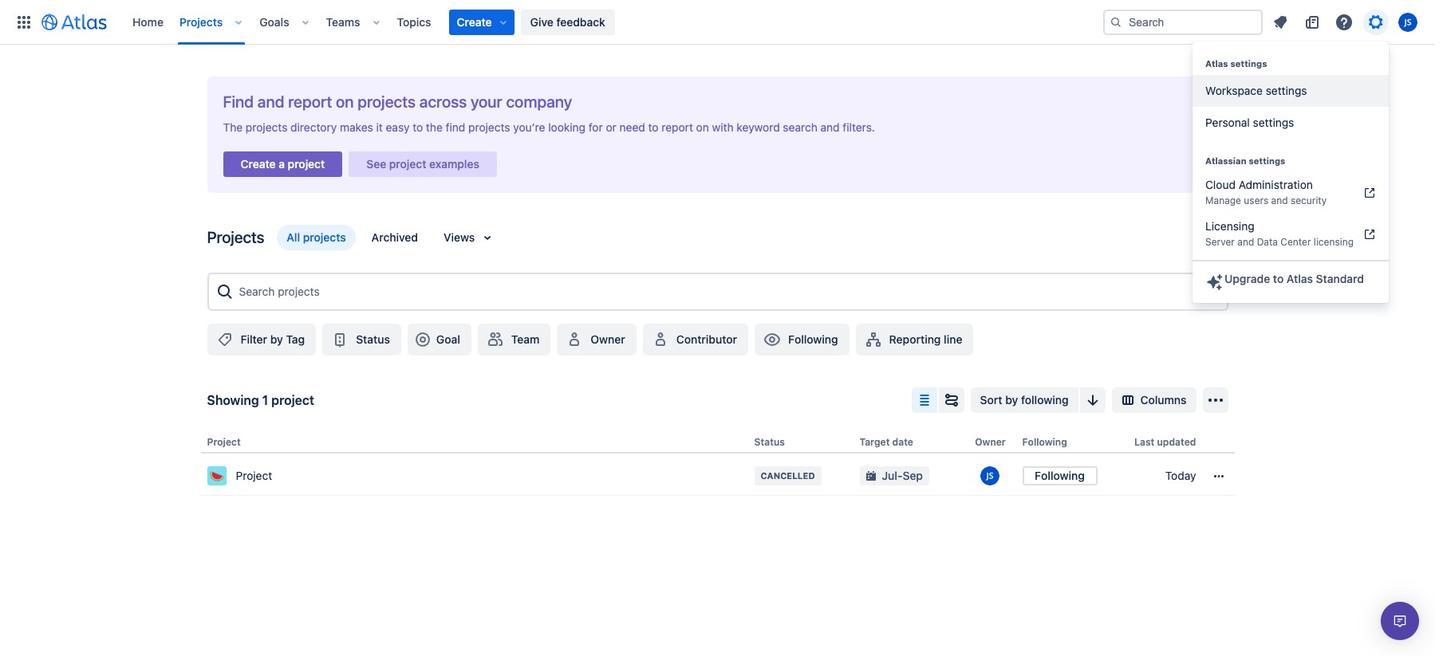 Task type: locate. For each thing, give the bounding box(es) containing it.
atlas settings
[[1206, 58, 1268, 69]]

archived
[[372, 231, 418, 244]]

1 vertical spatial by
[[1006, 393, 1019, 407]]

1 horizontal spatial to
[[649, 121, 659, 134]]

it
[[376, 121, 383, 134]]

0 vertical spatial following
[[789, 333, 839, 346]]

1 vertical spatial on
[[696, 121, 709, 134]]

1 vertical spatial following
[[1023, 437, 1068, 449]]

or
[[606, 121, 617, 134]]

users
[[1245, 195, 1269, 207]]

upgrade
[[1225, 272, 1271, 286]]

tag
[[286, 333, 305, 346]]

give feedback
[[530, 15, 606, 28]]

settings for atlas settings
[[1231, 58, 1268, 69]]

1 vertical spatial status
[[755, 437, 785, 449]]

and left filters.
[[821, 121, 840, 134]]

and right find
[[258, 93, 284, 111]]

project inside "button"
[[389, 157, 427, 171]]

1 group from the top
[[1193, 42, 1390, 144]]

project down showing 1 project
[[236, 469, 272, 483]]

1 vertical spatial projects
[[207, 228, 264, 247]]

project right 1
[[272, 393, 314, 408]]

following image
[[763, 330, 782, 350]]

report up directory
[[288, 93, 332, 111]]

status up cancelled
[[755, 437, 785, 449]]

give
[[530, 15, 554, 28]]

personal settings
[[1206, 116, 1295, 129]]

project for showing 1 project
[[272, 393, 314, 408]]

help image
[[1335, 12, 1354, 32]]

1 vertical spatial report
[[662, 121, 693, 134]]

settings down workspace settings link
[[1253, 116, 1295, 129]]

0 vertical spatial status
[[356, 333, 390, 346]]

1 horizontal spatial owner
[[975, 437, 1006, 449]]

filter by tag
[[241, 333, 305, 346]]

close banner image
[[1200, 96, 1213, 109]]

projects inside top 'element'
[[180, 15, 223, 28]]

licensing
[[1206, 219, 1255, 233]]

give feedback button
[[521, 9, 615, 35]]

and left 'data'
[[1238, 236, 1255, 248]]

status right 'status' icon
[[356, 333, 390, 346]]

views
[[444, 231, 475, 244]]

create inside dropdown button
[[457, 15, 492, 28]]

find
[[446, 121, 466, 134]]

easy
[[386, 121, 410, 134]]

atlas down center
[[1287, 272, 1314, 286]]

settings for atlassian settings
[[1249, 156, 1286, 166]]

projects right home
[[180, 15, 223, 28]]

filters.
[[843, 121, 875, 134]]

create
[[457, 15, 492, 28], [241, 157, 276, 171]]

1 horizontal spatial by
[[1006, 393, 1019, 407]]

feedback
[[557, 15, 606, 28]]

showing
[[207, 393, 259, 408]]

date
[[893, 437, 914, 449]]

more options image
[[1206, 391, 1226, 410]]

owner inside "button"
[[591, 333, 626, 346]]

1 vertical spatial create
[[241, 157, 276, 171]]

0 vertical spatial atlas
[[1206, 58, 1229, 69]]

on left with
[[696, 121, 709, 134]]

create right topics
[[457, 15, 492, 28]]

to left the the
[[413, 121, 423, 134]]

report
[[288, 93, 332, 111], [662, 121, 693, 134]]

settings up administration
[[1249, 156, 1286, 166]]

home
[[132, 15, 164, 28]]

create a project
[[241, 157, 325, 171]]

by left tag
[[270, 333, 283, 346]]

2 group from the top
[[1193, 139, 1390, 260]]

projects up search projects icon
[[207, 228, 264, 247]]

1 horizontal spatial create
[[457, 15, 492, 28]]

atlas up workspace
[[1206, 58, 1229, 69]]

banner containing home
[[0, 0, 1436, 45]]

2 vertical spatial following
[[1035, 469, 1085, 483]]

by right the sort
[[1006, 393, 1019, 407]]

1 horizontal spatial report
[[662, 121, 693, 134]]

reporting line button
[[856, 324, 974, 356]]

1 vertical spatial atlas
[[1287, 272, 1314, 286]]

0 vertical spatial following button
[[755, 324, 850, 356]]

0 vertical spatial projects
[[180, 15, 223, 28]]

projects right the
[[246, 121, 288, 134]]

project right a
[[288, 157, 325, 171]]

status image
[[331, 330, 350, 350]]

upgrade to atlas standard link
[[1193, 267, 1390, 298], [1206, 272, 1365, 292]]

0 horizontal spatial owner
[[591, 333, 626, 346]]

search
[[783, 121, 818, 134]]

find
[[223, 93, 254, 111]]

0 horizontal spatial status
[[356, 333, 390, 346]]

projects right all
[[303, 231, 346, 244]]

settings image
[[1367, 12, 1386, 32]]

project right see
[[389, 157, 427, 171]]

server
[[1206, 236, 1235, 248]]

status inside button
[[356, 333, 390, 346]]

projects inside button
[[303, 231, 346, 244]]

settings up personal settings link
[[1266, 84, 1308, 97]]

0 horizontal spatial report
[[288, 93, 332, 111]]

target
[[860, 437, 890, 449]]

goals link
[[255, 9, 294, 35]]

0 vertical spatial create
[[457, 15, 492, 28]]

personal settings link
[[1193, 107, 1390, 139]]

report right need
[[662, 121, 693, 134]]

project
[[288, 157, 325, 171], [389, 157, 427, 171], [272, 393, 314, 408]]

settings up 'workspace settings' at right top
[[1231, 58, 1268, 69]]

0 horizontal spatial following button
[[755, 324, 850, 356]]

tag image
[[215, 330, 234, 350]]

and down administration
[[1272, 195, 1289, 207]]

1 vertical spatial following button
[[1023, 467, 1098, 486]]

workspace settings link
[[1193, 75, 1390, 107]]

following button
[[755, 324, 850, 356], [1023, 467, 1098, 486]]

to right need
[[649, 121, 659, 134]]

filter
[[241, 333, 267, 346]]

on up makes
[[336, 93, 354, 111]]

by inside button
[[270, 333, 283, 346]]

teams link
[[321, 9, 365, 35]]

0 vertical spatial on
[[336, 93, 354, 111]]

0 vertical spatial by
[[270, 333, 283, 346]]

see
[[367, 157, 386, 171]]

for
[[589, 121, 603, 134]]

and inside licensing server and data center licensing
[[1238, 236, 1255, 248]]

atlassian settings
[[1206, 156, 1286, 166]]

create inside button
[[241, 157, 276, 171]]

need
[[620, 121, 645, 134]]

looking
[[548, 121, 586, 134]]

0 horizontal spatial create
[[241, 157, 276, 171]]

Search field
[[1104, 9, 1263, 35]]

owner
[[591, 333, 626, 346], [975, 437, 1006, 449]]

projects
[[358, 93, 416, 111], [246, 121, 288, 134], [469, 121, 510, 134], [303, 231, 346, 244]]

today
[[1166, 469, 1197, 483]]

by inside popup button
[[1006, 393, 1019, 407]]

jul-sep
[[882, 469, 923, 483]]

display as timeline image
[[942, 391, 961, 410]]

status
[[356, 333, 390, 346], [755, 437, 785, 449]]

1 horizontal spatial following button
[[1023, 467, 1098, 486]]

atlas
[[1206, 58, 1229, 69], [1287, 272, 1314, 286]]

and inside cloud administration manage users and security
[[1272, 195, 1289, 207]]

to
[[413, 121, 423, 134], [649, 121, 659, 134], [1274, 272, 1284, 286]]

create left a
[[241, 157, 276, 171]]

2 horizontal spatial to
[[1274, 272, 1284, 286]]

to right upgrade
[[1274, 272, 1284, 286]]

licensing server and data center licensing
[[1206, 219, 1354, 248]]

Search projects field
[[234, 278, 1221, 306]]

data
[[1258, 236, 1279, 248]]

1 horizontal spatial atlas
[[1287, 272, 1314, 286]]

by
[[270, 333, 283, 346], [1006, 393, 1019, 407]]

see project examples
[[367, 157, 480, 171]]

project
[[207, 437, 241, 449], [236, 469, 272, 483]]

project down showing
[[207, 437, 241, 449]]

0 vertical spatial owner
[[591, 333, 626, 346]]

0 horizontal spatial atlas
[[1206, 58, 1229, 69]]

projects down 'your'
[[469, 121, 510, 134]]

0 horizontal spatial by
[[270, 333, 283, 346]]

security
[[1291, 195, 1327, 207]]

0 vertical spatial report
[[288, 93, 332, 111]]

group containing cloud administration
[[1193, 139, 1390, 260]]

project inside button
[[288, 157, 325, 171]]

0 horizontal spatial to
[[413, 121, 423, 134]]

goals
[[260, 15, 289, 28]]

settings for workspace settings
[[1266, 84, 1308, 97]]

group
[[1193, 42, 1390, 144], [1193, 139, 1390, 260]]

create a project button
[[223, 147, 343, 182]]

1 horizontal spatial status
[[755, 437, 785, 449]]

banner
[[0, 0, 1436, 45]]

0 vertical spatial project
[[207, 437, 241, 449]]

create for create
[[457, 15, 492, 28]]



Task type: vqa. For each thing, say whether or not it's contained in the screenshot.
Topics "link"
yes



Task type: describe. For each thing, give the bounding box(es) containing it.
updated
[[1158, 437, 1197, 449]]

see project examples button
[[349, 147, 497, 182]]

administration
[[1239, 178, 1314, 192]]

licensing
[[1314, 236, 1354, 248]]

last updated
[[1135, 437, 1197, 449]]

sort by following button
[[971, 388, 1079, 413]]

the
[[426, 121, 443, 134]]

the
[[223, 121, 243, 134]]

contributor
[[677, 333, 737, 346]]

center
[[1281, 236, 1312, 248]]

columns
[[1141, 393, 1187, 407]]

by for filter
[[270, 333, 283, 346]]

0 horizontal spatial on
[[336, 93, 354, 111]]

archived button
[[362, 225, 428, 251]]

top element
[[10, 0, 1104, 44]]

across
[[420, 93, 467, 111]]

goal button
[[408, 324, 472, 356]]

projects up it at the left top of page
[[358, 93, 416, 111]]

jul-
[[882, 469, 903, 483]]

project for create a project
[[288, 157, 325, 171]]

last
[[1135, 437, 1155, 449]]

display as list image
[[915, 391, 934, 410]]

goal
[[436, 333, 460, 346]]

teams
[[326, 15, 360, 28]]

projects link
[[175, 9, 228, 35]]

atlas paid feature image
[[1206, 273, 1225, 292]]

search projects image
[[215, 283, 234, 302]]

a
[[279, 157, 285, 171]]

views button
[[434, 225, 507, 251]]

with
[[712, 121, 734, 134]]

your
[[471, 93, 503, 111]]

all projects
[[287, 231, 346, 244]]

directory
[[291, 121, 337, 134]]

1 horizontal spatial on
[[696, 121, 709, 134]]

upgrade to atlas standard
[[1225, 272, 1365, 286]]

line
[[944, 333, 963, 346]]

columns button
[[1112, 388, 1197, 413]]

all
[[287, 231, 300, 244]]

search image
[[1110, 16, 1123, 28]]

the projects directory makes it easy to the find projects you're looking for or need to report on with keyword search and filters.
[[223, 121, 875, 134]]

contributor button
[[643, 324, 749, 356]]

topics
[[397, 15, 431, 28]]

cloud
[[1206, 178, 1236, 192]]

following
[[1022, 393, 1069, 407]]

filter by tag button
[[207, 324, 316, 356]]

1
[[262, 393, 268, 408]]

notifications image
[[1271, 12, 1291, 32]]

atlassian
[[1206, 156, 1247, 166]]

workspace
[[1206, 84, 1263, 97]]

target date
[[860, 437, 914, 449]]

reporting line
[[890, 333, 963, 346]]

1 vertical spatial owner
[[975, 437, 1006, 449]]

personal
[[1206, 116, 1250, 129]]

account image
[[1399, 12, 1418, 32]]

sort
[[981, 393, 1003, 407]]

create for create a project
[[241, 157, 276, 171]]

sort by following
[[981, 393, 1069, 407]]

1 vertical spatial project
[[236, 469, 272, 483]]

company
[[506, 93, 572, 111]]

switch to... image
[[14, 12, 34, 32]]

settings for personal settings
[[1253, 116, 1295, 129]]

workspace settings
[[1206, 84, 1308, 97]]

cloud administration manage users and security
[[1206, 178, 1327, 207]]

open intercom messenger image
[[1391, 612, 1410, 631]]

manage
[[1206, 195, 1242, 207]]

examples
[[430, 157, 480, 171]]

project link
[[207, 467, 748, 486]]

status button
[[323, 324, 401, 356]]

sep
[[903, 469, 923, 483]]

reverse sort order image
[[1083, 391, 1103, 410]]

team button
[[478, 324, 551, 356]]

cancelled
[[761, 471, 815, 481]]

makes
[[340, 121, 373, 134]]

keyword
[[737, 121, 780, 134]]

owner button
[[557, 324, 637, 356]]

standard
[[1317, 272, 1365, 286]]

by for sort
[[1006, 393, 1019, 407]]

group containing workspace settings
[[1193, 42, 1390, 144]]

topics link
[[392, 9, 436, 35]]

team
[[511, 333, 540, 346]]

reporting
[[890, 333, 941, 346]]

you're
[[513, 121, 545, 134]]

find and report on projects across your company
[[223, 93, 572, 111]]

all projects button
[[277, 225, 356, 251]]



